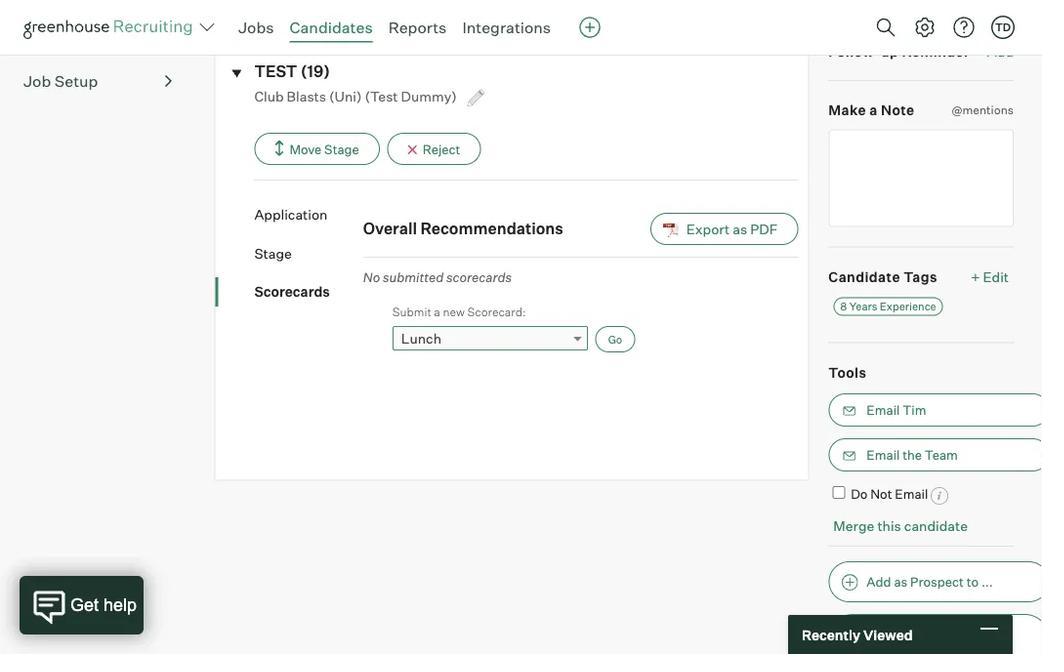 Task type: describe. For each thing, give the bounding box(es) containing it.
recently viewed
[[802, 626, 913, 644]]

merge this candidate
[[834, 518, 968, 535]]

remove
[[966, 623, 1014, 639]]

email the team button
[[829, 439, 1042, 472]]

no submitted scorecards
[[363, 269, 512, 285]]

candidates
[[290, 18, 373, 37]]

0 vertical spatial +
[[976, 43, 985, 60]]

no
[[363, 269, 380, 285]]

export as pdf link
[[650, 213, 799, 245]]

make a note
[[829, 102, 915, 119]]

td button
[[988, 12, 1019, 43]]

reminder
[[902, 43, 970, 60]]

stage link
[[254, 244, 363, 263]]

prospect
[[911, 574, 964, 590]]

application
[[254, 206, 328, 223]]

experience
[[880, 300, 937, 313]]

job setup
[[23, 72, 98, 91]]

a for submit
[[434, 304, 440, 319]]

export
[[687, 220, 730, 238]]

add,
[[867, 623, 895, 639]]

do not email
[[851, 487, 928, 502]]

add inside button
[[867, 574, 892, 590]]

reports inside reports link
[[23, 31, 82, 51]]

dummy)
[[401, 88, 457, 105]]

or
[[951, 623, 963, 639]]

(19)
[[301, 62, 330, 81]]

+ edit
[[971, 268, 1009, 285]]

the
[[903, 448, 922, 463]]

1 horizontal spatial reports link
[[388, 18, 447, 37]]

@mentions link
[[952, 101, 1014, 120]]

email for email the team
[[867, 448, 900, 463]]

jobs link
[[238, 18, 274, 37]]

club blasts (uni) (test dummy)
[[254, 88, 460, 105]]

lunch
[[401, 330, 442, 347]]

tim
[[903, 403, 927, 418]]

blasts
[[287, 88, 326, 105]]

email tim
[[867, 403, 927, 418]]

test
[[254, 62, 297, 81]]

8 years experience link
[[834, 298, 943, 316]]

scorecard:
[[467, 304, 526, 319]]

a for make
[[870, 102, 878, 119]]

years
[[850, 300, 878, 313]]

tools
[[829, 364, 867, 381]]

overall recommendations
[[363, 219, 564, 238]]

(test
[[365, 88, 398, 105]]

not
[[871, 487, 892, 502]]

do
[[851, 487, 868, 502]]

job
[[23, 72, 51, 91]]

viewed
[[864, 626, 913, 644]]

add as prospect to ...
[[867, 574, 993, 590]]

go link
[[596, 326, 635, 353]]

as for add
[[894, 574, 908, 590]]

move
[[290, 141, 322, 157]]

test (19)
[[254, 62, 330, 81]]

configure image
[[913, 16, 937, 39]]

+ add link
[[976, 42, 1014, 61]]

overall
[[363, 219, 417, 238]]

stage inside button
[[324, 141, 359, 157]]

+ edit link
[[966, 263, 1014, 290]]

1 horizontal spatial reports
[[388, 18, 447, 37]]

merge
[[834, 518, 875, 535]]

(uni)
[[329, 88, 362, 105]]

2 vertical spatial email
[[895, 487, 928, 502]]

new
[[443, 304, 465, 319]]

pdf
[[751, 220, 778, 238]]



Task type: vqa. For each thing, say whether or not it's contained in the screenshot.
blasts
yes



Task type: locate. For each thing, give the bounding box(es) containing it.
add, transfer or remove candidate's jobs
[[867, 623, 1014, 655]]

this
[[878, 518, 902, 535]]

candidate tags
[[829, 268, 938, 285]]

job setup link
[[23, 70, 172, 93]]

reject
[[423, 141, 460, 157]]

recently
[[802, 626, 861, 644]]

candidate
[[905, 518, 968, 535]]

reports link up dummy)
[[388, 18, 447, 37]]

0 horizontal spatial stage
[[254, 245, 292, 262]]

go
[[608, 333, 623, 346]]

1 vertical spatial email
[[867, 448, 900, 463]]

0 vertical spatial as
[[733, 220, 748, 238]]

0 horizontal spatial as
[[733, 220, 748, 238]]

+ left td button
[[976, 43, 985, 60]]

email inside button
[[867, 448, 900, 463]]

email
[[867, 403, 900, 418], [867, 448, 900, 463], [895, 487, 928, 502]]

recommendations
[[420, 219, 564, 238]]

8
[[841, 300, 847, 313]]

edit
[[983, 268, 1009, 285]]

candidate's
[[867, 643, 937, 655]]

...
[[982, 574, 993, 590]]

email for email tim
[[867, 403, 900, 418]]

integrations link
[[462, 18, 551, 37]]

make
[[829, 102, 867, 119]]

a
[[870, 102, 878, 119], [434, 304, 440, 319]]

1 vertical spatial stage
[[254, 245, 292, 262]]

scorecards link
[[254, 282, 363, 301]]

1 vertical spatial add
[[867, 574, 892, 590]]

submitted
[[383, 269, 444, 285]]

team
[[925, 448, 958, 463]]

setup
[[54, 72, 98, 91]]

0 vertical spatial a
[[870, 102, 878, 119]]

Do Not Email checkbox
[[833, 487, 845, 499]]

search image
[[874, 16, 898, 39]]

email the team
[[867, 448, 958, 463]]

+ left edit in the top of the page
[[971, 268, 980, 285]]

email left tim
[[867, 403, 900, 418]]

reject button
[[388, 133, 481, 165]]

reports link up the job setup link
[[23, 29, 172, 53]]

candidate
[[829, 268, 901, 285]]

export as pdf
[[687, 220, 778, 238]]

to
[[967, 574, 979, 590]]

jobs
[[238, 18, 274, 37], [940, 643, 969, 655]]

td button
[[992, 16, 1015, 39]]

follow-
[[829, 43, 881, 60]]

follow-up reminder + add
[[829, 43, 1014, 60]]

integrations
[[462, 18, 551, 37]]

as for export
[[733, 220, 748, 238]]

move stage
[[290, 141, 359, 157]]

as
[[733, 220, 748, 238], [894, 574, 908, 590]]

add
[[988, 43, 1014, 60], [867, 574, 892, 590]]

1 horizontal spatial jobs
[[940, 643, 969, 655]]

submit
[[393, 304, 432, 319]]

add as prospect to ... button
[[829, 562, 1042, 603]]

1 vertical spatial +
[[971, 268, 980, 285]]

8 years experience
[[841, 300, 937, 313]]

reports up job setup
[[23, 31, 82, 51]]

as inside export as pdf 'link'
[[733, 220, 748, 238]]

a left new
[[434, 304, 440, 319]]

as left pdf
[[733, 220, 748, 238]]

0 vertical spatial jobs
[[238, 18, 274, 37]]

0 vertical spatial stage
[[324, 141, 359, 157]]

@mentions
[[952, 103, 1014, 117]]

0 vertical spatial email
[[867, 403, 900, 418]]

email inside button
[[867, 403, 900, 418]]

up
[[881, 43, 899, 60]]

1 vertical spatial as
[[894, 574, 908, 590]]

scorecards
[[254, 283, 330, 301]]

0 horizontal spatial reports link
[[23, 29, 172, 53]]

add up add,
[[867, 574, 892, 590]]

stage
[[324, 141, 359, 157], [254, 245, 292, 262]]

add down td popup button at right top
[[988, 43, 1014, 60]]

reports up dummy)
[[388, 18, 447, 37]]

1 horizontal spatial as
[[894, 574, 908, 590]]

1 horizontal spatial add
[[988, 43, 1014, 60]]

stage right move
[[324, 141, 359, 157]]

jobs up test
[[238, 18, 274, 37]]

as left prospect
[[894, 574, 908, 590]]

1 vertical spatial a
[[434, 304, 440, 319]]

1 horizontal spatial stage
[[324, 141, 359, 157]]

club
[[254, 88, 284, 105]]

0 horizontal spatial add
[[867, 574, 892, 590]]

0 vertical spatial add
[[988, 43, 1014, 60]]

email left the at the bottom right of the page
[[867, 448, 900, 463]]

scorecards
[[447, 269, 512, 285]]

reports
[[388, 18, 447, 37], [23, 31, 82, 51]]

candidates link
[[290, 18, 373, 37]]

transfer
[[898, 623, 948, 639]]

jobs inside add, transfer or remove candidate's jobs
[[940, 643, 969, 655]]

0 horizontal spatial a
[[434, 304, 440, 319]]

reports link
[[388, 18, 447, 37], [23, 29, 172, 53]]

move stage button
[[254, 133, 380, 165]]

stage down application
[[254, 245, 292, 262]]

submit a new scorecard:
[[393, 304, 526, 319]]

add, transfer or remove candidate's jobs button
[[829, 614, 1042, 655]]

as inside add as prospect to ... button
[[894, 574, 908, 590]]

None text field
[[829, 130, 1014, 227]]

1 horizontal spatial a
[[870, 102, 878, 119]]

note
[[881, 102, 915, 119]]

+
[[976, 43, 985, 60], [971, 268, 980, 285]]

application link
[[254, 205, 363, 224]]

merge this candidate link
[[834, 518, 968, 535]]

a left note
[[870, 102, 878, 119]]

jobs down or
[[940, 643, 969, 655]]

tags
[[904, 268, 938, 285]]

td
[[995, 21, 1011, 34]]

0 horizontal spatial jobs
[[238, 18, 274, 37]]

lunch link
[[393, 326, 588, 351]]

0 horizontal spatial reports
[[23, 31, 82, 51]]

greenhouse recruiting image
[[23, 16, 199, 39]]

email right not
[[895, 487, 928, 502]]

email tim button
[[829, 394, 1042, 427]]

1 vertical spatial jobs
[[940, 643, 969, 655]]



